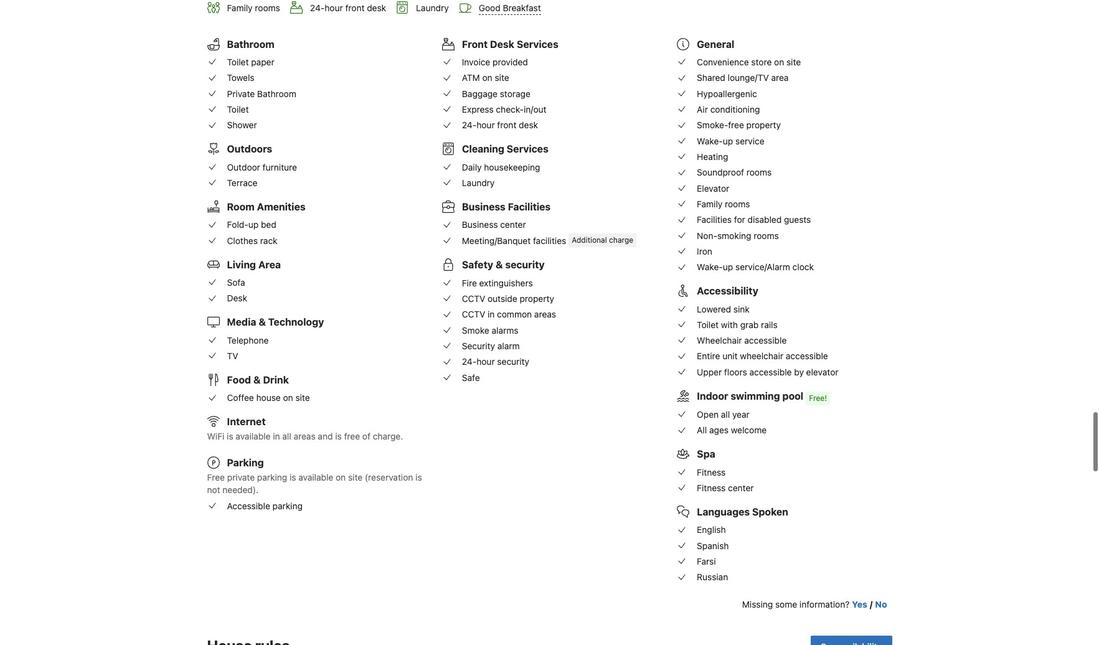 Task type: locate. For each thing, give the bounding box(es) containing it.
center for fitness center
[[728, 483, 754, 493]]

wheelchair
[[740, 351, 784, 362]]

&
[[496, 259, 503, 271], [259, 317, 266, 328], [253, 374, 261, 385]]

business up business center
[[462, 201, 506, 212]]

0 horizontal spatial family
[[227, 2, 253, 13]]

1 vertical spatial available
[[299, 472, 333, 483]]

spoken
[[752, 506, 789, 518]]

is up accessible parking
[[290, 472, 296, 483]]

& for drink
[[253, 374, 261, 385]]

free down conditioning
[[728, 120, 744, 130]]

baggage
[[462, 88, 498, 99]]

family rooms down elevator
[[697, 199, 750, 209]]

facilities for disabled guests
[[697, 214, 811, 225]]

up for service/alarm
[[723, 262, 733, 272]]

/
[[870, 599, 873, 610]]

available
[[236, 431, 271, 442], [299, 472, 333, 483]]

0 horizontal spatial free
[[344, 431, 360, 442]]

1 vertical spatial security
[[497, 356, 529, 367]]

2 vertical spatial accessible
[[750, 367, 792, 377]]

0 vertical spatial up
[[723, 136, 733, 146]]

cctv for cctv outside property
[[462, 293, 485, 304]]

1 cctv from the top
[[462, 293, 485, 304]]

1 vertical spatial cctv
[[462, 309, 485, 320]]

property up service
[[747, 120, 781, 130]]

security up extinguishers
[[505, 259, 545, 271]]

cctv down fire
[[462, 293, 485, 304]]

1 vertical spatial front
[[497, 120, 517, 130]]

toilet up towels at the left of page
[[227, 57, 249, 67]]

parking down free private parking is available on site (reservation is not needed).
[[273, 501, 303, 511]]

1 vertical spatial all
[[282, 431, 291, 442]]

site right house
[[296, 393, 310, 403]]

1 horizontal spatial in
[[488, 309, 495, 320]]

family rooms up toilet paper
[[227, 2, 280, 13]]

convenience
[[697, 57, 749, 67]]

2 business from the top
[[462, 219, 498, 230]]

business center
[[462, 219, 526, 230]]

center up languages spoken
[[728, 483, 754, 493]]

needed).
[[223, 485, 259, 495]]

1 horizontal spatial family
[[697, 199, 723, 209]]

outdoor
[[227, 162, 260, 172]]

furniture
[[263, 162, 297, 172]]

1 business from the top
[[462, 201, 506, 212]]

0 horizontal spatial desk
[[227, 293, 247, 304]]

bathroom up toilet paper
[[227, 39, 275, 50]]

1 wake- from the top
[[697, 136, 723, 146]]

0 vertical spatial facilities
[[508, 201, 551, 212]]

floors
[[724, 367, 747, 377]]

0 horizontal spatial property
[[520, 293, 554, 304]]

room
[[227, 201, 255, 212]]

spanish
[[697, 540, 729, 551]]

drink
[[263, 374, 289, 385]]

laundry left good
[[416, 2, 449, 13]]

fitness up languages
[[697, 483, 726, 493]]

0 vertical spatial fitness
[[697, 467, 726, 478]]

center down business facilities
[[500, 219, 526, 230]]

free
[[728, 120, 744, 130], [344, 431, 360, 442]]

1 vertical spatial center
[[728, 483, 754, 493]]

not
[[207, 485, 220, 495]]

2 cctv from the top
[[462, 309, 485, 320]]

1 vertical spatial &
[[259, 317, 266, 328]]

available down internet
[[236, 431, 271, 442]]

1 horizontal spatial available
[[299, 472, 333, 483]]

1 vertical spatial in
[[273, 431, 280, 442]]

2 vertical spatial &
[[253, 374, 261, 385]]

0 horizontal spatial in
[[273, 431, 280, 442]]

family up toilet paper
[[227, 2, 253, 13]]

room amenities
[[227, 201, 306, 212]]

0 vertical spatial wake-
[[697, 136, 723, 146]]

0 vertical spatial &
[[496, 259, 503, 271]]

0 vertical spatial toilet
[[227, 57, 249, 67]]

non-
[[697, 230, 718, 241]]

toilet down the lowered
[[697, 319, 719, 330]]

service/alarm
[[736, 262, 790, 272]]

all left year
[[721, 409, 730, 420]]

areas left and
[[294, 431, 316, 442]]

1 vertical spatial laundry
[[462, 178, 495, 188]]

unit
[[723, 351, 738, 362]]

cctv
[[462, 293, 485, 304], [462, 309, 485, 320]]

on left (reservation
[[336, 472, 346, 483]]

good
[[479, 2, 501, 13]]

0 vertical spatial family
[[227, 2, 253, 13]]

shower
[[227, 120, 257, 130]]

business up meeting/banquet
[[462, 219, 498, 230]]

0 horizontal spatial front
[[345, 2, 365, 13]]

all left and
[[282, 431, 291, 442]]

rooms down service
[[747, 167, 772, 178]]

0 vertical spatial business
[[462, 201, 506, 212]]

free private parking is available on site (reservation is not needed).
[[207, 472, 422, 495]]

express
[[462, 104, 494, 115]]

hour
[[325, 2, 343, 13], [477, 120, 495, 130], [477, 356, 495, 367]]

1 fitness from the top
[[697, 467, 726, 478]]

russian
[[697, 572, 728, 583]]

1 horizontal spatial 24-hour front desk
[[462, 120, 538, 130]]

2 vertical spatial hour
[[477, 356, 495, 367]]

service
[[736, 136, 765, 146]]

facilities up non-
[[697, 214, 732, 225]]

wheelchair
[[697, 335, 742, 346]]

business for business center
[[462, 219, 498, 230]]

bathroom down paper in the left of the page
[[257, 88, 296, 99]]

services up provided
[[517, 39, 559, 50]]

wake- down iron
[[697, 262, 723, 272]]

information?
[[800, 599, 850, 610]]

sofa
[[227, 277, 245, 288]]

parking up accessible parking
[[257, 472, 287, 483]]

daily housekeeping
[[462, 162, 540, 172]]

services
[[517, 39, 559, 50], [507, 144, 549, 155]]

0 vertical spatial center
[[500, 219, 526, 230]]

guests
[[784, 214, 811, 225]]

accessible up entire unit wheelchair accessible at the right of the page
[[745, 335, 787, 346]]

& right food
[[253, 374, 261, 385]]

1 vertical spatial desk
[[519, 120, 538, 130]]

2 wake- from the top
[[697, 262, 723, 272]]

0 horizontal spatial 24-hour front desk
[[310, 2, 386, 13]]

welcome
[[731, 425, 767, 436]]

safe
[[462, 372, 480, 383]]

& up fire extinguishers
[[496, 259, 503, 271]]

0 vertical spatial front
[[345, 2, 365, 13]]

security down alarm
[[497, 356, 529, 367]]

0 vertical spatial all
[[721, 409, 730, 420]]

2 vertical spatial toilet
[[697, 319, 719, 330]]

on up area at the right of page
[[774, 57, 784, 67]]

and
[[318, 431, 333, 442]]

is right and
[[335, 431, 342, 442]]

1 horizontal spatial laundry
[[462, 178, 495, 188]]

1 vertical spatial property
[[520, 293, 554, 304]]

disabled
[[748, 214, 782, 225]]

0 vertical spatial security
[[505, 259, 545, 271]]

lowered sink
[[697, 304, 750, 314]]

front desk services
[[462, 39, 559, 50]]

elevator
[[697, 183, 730, 193]]

facilities
[[508, 201, 551, 212], [697, 214, 732, 225]]

invoice
[[462, 57, 490, 67]]

site up baggage storage
[[495, 73, 509, 83]]

available down and
[[299, 472, 333, 483]]

desk down "sofa" on the left of page
[[227, 293, 247, 304]]

1 vertical spatial bathroom
[[257, 88, 296, 99]]

fitness down the spa
[[697, 467, 726, 478]]

family down elevator
[[697, 199, 723, 209]]

1 vertical spatial business
[[462, 219, 498, 230]]

1 vertical spatial wake-
[[697, 262, 723, 272]]

up down smoke-free property
[[723, 136, 733, 146]]

up
[[723, 136, 733, 146], [248, 219, 259, 230], [723, 262, 733, 272]]

convenience store on site
[[697, 57, 801, 67]]

private
[[227, 88, 255, 99]]

1 vertical spatial areas
[[294, 431, 316, 442]]

desk up "invoice provided"
[[490, 39, 514, 50]]

air conditioning
[[697, 104, 760, 115]]

areas
[[534, 309, 556, 320], [294, 431, 316, 442]]

up for bed
[[248, 219, 259, 230]]

toilet for toilet with grab rails
[[697, 319, 719, 330]]

food
[[227, 374, 251, 385]]

0 vertical spatial bathroom
[[227, 39, 275, 50]]

0 vertical spatial cctv
[[462, 293, 485, 304]]

languages spoken
[[697, 506, 789, 518]]

1 vertical spatial hour
[[477, 120, 495, 130]]

business
[[462, 201, 506, 212], [462, 219, 498, 230]]

lounge/tv
[[728, 73, 769, 83]]

toilet down private
[[227, 104, 249, 115]]

free left of
[[344, 431, 360, 442]]

in up smoke alarms
[[488, 309, 495, 320]]

0 horizontal spatial center
[[500, 219, 526, 230]]

facilities
[[533, 235, 566, 246]]

wake- down smoke- at the top
[[697, 136, 723, 146]]

rack
[[260, 235, 278, 246]]

open
[[697, 409, 719, 420]]

fitness for fitness
[[697, 467, 726, 478]]

up left bed
[[248, 219, 259, 230]]

in down house
[[273, 431, 280, 442]]

1 vertical spatial fitness
[[697, 483, 726, 493]]

0 horizontal spatial available
[[236, 431, 271, 442]]

1 vertical spatial 24-
[[462, 120, 477, 130]]

2 vertical spatial up
[[723, 262, 733, 272]]

0 vertical spatial 24-
[[310, 2, 325, 13]]

wake-
[[697, 136, 723, 146], [697, 262, 723, 272]]

1 vertical spatial up
[[248, 219, 259, 230]]

accessibility
[[697, 285, 759, 297]]

0 horizontal spatial areas
[[294, 431, 316, 442]]

& for technology
[[259, 317, 266, 328]]

is right (reservation
[[416, 472, 422, 483]]

0 horizontal spatial family rooms
[[227, 2, 280, 13]]

1 vertical spatial family rooms
[[697, 199, 750, 209]]

site left (reservation
[[348, 472, 363, 483]]

1 vertical spatial toilet
[[227, 104, 249, 115]]

on inside free private parking is available on site (reservation is not needed).
[[336, 472, 346, 483]]

property up common
[[520, 293, 554, 304]]

all
[[721, 409, 730, 420], [282, 431, 291, 442]]

accessible
[[745, 335, 787, 346], [786, 351, 828, 362], [750, 367, 792, 377]]

security
[[462, 341, 495, 351]]

clothes
[[227, 235, 258, 246]]

1 vertical spatial services
[[507, 144, 549, 155]]

rooms down disabled
[[754, 230, 779, 241]]

farsi
[[697, 556, 716, 567]]

1 horizontal spatial facilities
[[697, 214, 732, 225]]

services up housekeeping
[[507, 144, 549, 155]]

provided
[[493, 57, 528, 67]]

laundry down daily
[[462, 178, 495, 188]]

accessible up by
[[786, 351, 828, 362]]

check-
[[496, 104, 524, 115]]

1 horizontal spatial center
[[728, 483, 754, 493]]

site up area at the right of page
[[787, 57, 801, 67]]

0 vertical spatial parking
[[257, 472, 287, 483]]

1 horizontal spatial free
[[728, 120, 744, 130]]

toilet for toilet paper
[[227, 57, 249, 67]]

0 vertical spatial desk
[[490, 39, 514, 50]]

is right the wifi
[[227, 431, 233, 442]]

0 vertical spatial free
[[728, 120, 744, 130]]

0 horizontal spatial desk
[[367, 2, 386, 13]]

accessible down entire unit wheelchair accessible at the right of the page
[[750, 367, 792, 377]]

business for business facilities
[[462, 201, 506, 212]]

fitness center
[[697, 483, 754, 493]]

0 horizontal spatial facilities
[[508, 201, 551, 212]]

cctv up the smoke
[[462, 309, 485, 320]]

0 vertical spatial property
[[747, 120, 781, 130]]

2 fitness from the top
[[697, 483, 726, 493]]

business facilities
[[462, 201, 551, 212]]

1 horizontal spatial areas
[[534, 309, 556, 320]]

extinguishers
[[479, 278, 533, 288]]

parking inside free private parking is available on site (reservation is not needed).
[[257, 472, 287, 483]]

1 horizontal spatial front
[[497, 120, 517, 130]]

areas right common
[[534, 309, 556, 320]]

on right the atm
[[482, 73, 493, 83]]

up up accessibility
[[723, 262, 733, 272]]

swimming
[[731, 390, 780, 402]]

0 horizontal spatial all
[[282, 431, 291, 442]]

alarms
[[492, 325, 519, 335]]

1 horizontal spatial property
[[747, 120, 781, 130]]

property for smoke-free property
[[747, 120, 781, 130]]

& right media
[[259, 317, 266, 328]]

missing
[[742, 599, 773, 610]]

1 vertical spatial desk
[[227, 293, 247, 304]]

0 horizontal spatial laundry
[[416, 2, 449, 13]]

wake-up service/alarm clock
[[697, 262, 814, 272]]

facilities up meeting/banquet facilities additional charge
[[508, 201, 551, 212]]

internet
[[227, 416, 266, 427]]

laundry
[[416, 2, 449, 13], [462, 178, 495, 188]]

toilet paper
[[227, 57, 274, 67]]



Task type: describe. For each thing, give the bounding box(es) containing it.
non-smoking rooms
[[697, 230, 779, 241]]

languages
[[697, 506, 750, 518]]

living area
[[227, 259, 281, 270]]

1 vertical spatial parking
[[273, 501, 303, 511]]

free!
[[809, 394, 827, 403]]

toilet for toilet
[[227, 104, 249, 115]]

property for cctv outside property
[[520, 293, 554, 304]]

up for service
[[723, 136, 733, 146]]

wake- for wake-up service
[[697, 136, 723, 146]]

fitness for fitness center
[[697, 483, 726, 493]]

clothes rack
[[227, 235, 278, 246]]

rooms up for
[[725, 199, 750, 209]]

outside
[[488, 293, 517, 304]]

no button
[[875, 599, 887, 611]]

missing some information? yes / no
[[742, 599, 887, 610]]

rails
[[761, 319, 778, 330]]

spa
[[697, 449, 716, 460]]

yes
[[852, 599, 868, 610]]

meeting/banquet facilities additional charge
[[462, 235, 634, 246]]

1 horizontal spatial family rooms
[[697, 199, 750, 209]]

charge
[[609, 236, 634, 245]]

smoke
[[462, 325, 489, 335]]

cctv outside property
[[462, 293, 554, 304]]

iron
[[697, 246, 713, 257]]

food & drink
[[227, 374, 289, 385]]

shared
[[697, 73, 726, 83]]

upper
[[697, 367, 722, 377]]

house
[[256, 393, 281, 403]]

1 horizontal spatial all
[[721, 409, 730, 420]]

express check-in/out
[[462, 104, 547, 115]]

lowered
[[697, 304, 731, 314]]

site inside free private parking is available on site (reservation is not needed).
[[348, 472, 363, 483]]

center for business center
[[500, 219, 526, 230]]

coffee house on site
[[227, 393, 310, 403]]

shared lounge/tv area
[[697, 73, 789, 83]]

2 vertical spatial 24-
[[462, 356, 477, 367]]

available inside free private parking is available on site (reservation is not needed).
[[299, 472, 333, 483]]

cleaning services
[[462, 144, 549, 155]]

good breakfast
[[479, 2, 541, 13]]

no
[[875, 599, 887, 610]]

technology
[[268, 317, 324, 328]]

wifi
[[207, 431, 224, 442]]

on right house
[[283, 393, 293, 403]]

outdoors
[[227, 144, 272, 155]]

0 vertical spatial hour
[[325, 2, 343, 13]]

cctv in common areas
[[462, 309, 556, 320]]

ages
[[709, 425, 729, 436]]

0 vertical spatial areas
[[534, 309, 556, 320]]

1 vertical spatial accessible
[[786, 351, 828, 362]]

private bathroom
[[227, 88, 296, 99]]

wake- for wake-up service/alarm clock
[[697, 262, 723, 272]]

1 horizontal spatial desk
[[490, 39, 514, 50]]

0 vertical spatial laundry
[[416, 2, 449, 13]]

living
[[227, 259, 256, 270]]

1 vertical spatial facilities
[[697, 214, 732, 225]]

safety
[[462, 259, 493, 271]]

with
[[721, 319, 738, 330]]

elevator
[[806, 367, 839, 377]]

private
[[227, 472, 255, 483]]

soundproof
[[697, 167, 744, 178]]

area
[[258, 259, 281, 270]]

invoice provided
[[462, 57, 528, 67]]

entire
[[697, 351, 720, 362]]

wake-up service
[[697, 136, 765, 146]]

safety & security
[[462, 259, 545, 271]]

general
[[697, 39, 735, 50]]

0 vertical spatial 24-hour front desk
[[310, 2, 386, 13]]

fire extinguishers
[[462, 278, 533, 288]]

some
[[775, 599, 797, 610]]

rooms up paper in the left of the page
[[255, 2, 280, 13]]

0 vertical spatial accessible
[[745, 335, 787, 346]]

hypoallergenic
[[697, 88, 757, 99]]

charge.
[[373, 431, 403, 442]]

common
[[497, 309, 532, 320]]

amenities
[[257, 201, 306, 212]]

for
[[734, 214, 745, 225]]

0 vertical spatial in
[[488, 309, 495, 320]]

all ages welcome
[[697, 425, 767, 436]]

0 vertical spatial desk
[[367, 2, 386, 13]]

atm
[[462, 73, 480, 83]]

0 vertical spatial available
[[236, 431, 271, 442]]

security for 24-hour security
[[497, 356, 529, 367]]

towels
[[227, 73, 254, 83]]

meeting/banquet
[[462, 235, 531, 246]]

in/out
[[524, 104, 547, 115]]

1 horizontal spatial desk
[[519, 120, 538, 130]]

security for safety & security
[[505, 259, 545, 271]]

1 vertical spatial family
[[697, 199, 723, 209]]

clock
[[793, 262, 814, 272]]

soundproof rooms
[[697, 167, 772, 178]]

of
[[362, 431, 371, 442]]

0 vertical spatial family rooms
[[227, 2, 280, 13]]

cleaning
[[462, 144, 505, 155]]

1 vertical spatial 24-hour front desk
[[462, 120, 538, 130]]

baggage storage
[[462, 88, 531, 99]]

pool
[[783, 390, 804, 402]]

daily
[[462, 162, 482, 172]]

smoke-free property
[[697, 120, 781, 130]]

smoke alarms
[[462, 325, 519, 335]]

upper floors accessible by elevator
[[697, 367, 839, 377]]

free
[[207, 472, 225, 483]]

fold-
[[227, 219, 248, 230]]

& for security
[[496, 259, 503, 271]]

24-hour security
[[462, 356, 529, 367]]

outdoor furniture
[[227, 162, 297, 172]]

wifi is available in all areas and is free of charge.
[[207, 431, 403, 442]]

cctv for cctv in common areas
[[462, 309, 485, 320]]

0 vertical spatial services
[[517, 39, 559, 50]]

tv
[[227, 351, 238, 361]]

storage
[[500, 88, 531, 99]]

1 vertical spatial free
[[344, 431, 360, 442]]



Task type: vqa. For each thing, say whether or not it's contained in the screenshot.
"General"
yes



